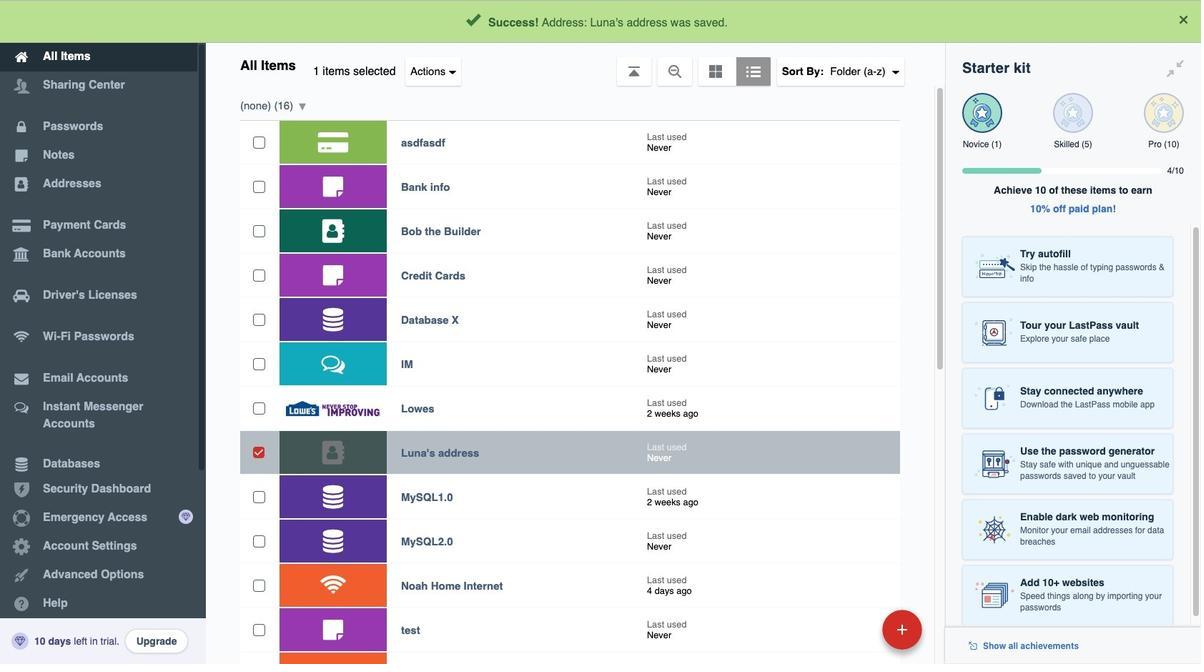 Task type: describe. For each thing, give the bounding box(es) containing it.
Search search field
[[345, 6, 916, 37]]

vault options navigation
[[206, 43, 946, 86]]

main navigation navigation
[[0, 0, 206, 665]]

new item navigation
[[784, 606, 931, 665]]



Task type: locate. For each thing, give the bounding box(es) containing it.
search my vault text field
[[345, 6, 916, 37]]

new item element
[[784, 609, 928, 650]]

alert
[[0, 0, 1202, 43]]



Task type: vqa. For each thing, say whether or not it's contained in the screenshot.
New item NAVIGATION
yes



